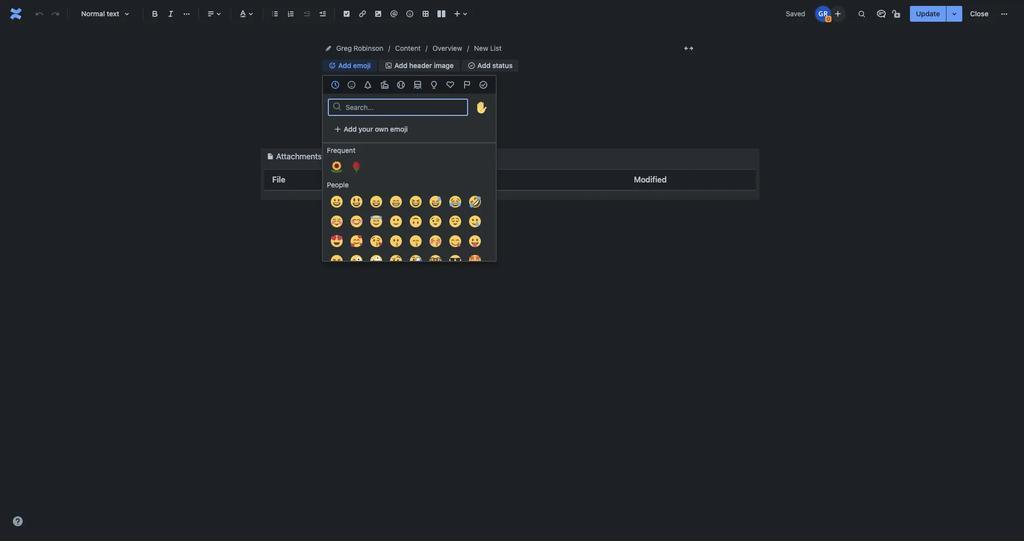 Task type: describe. For each thing, give the bounding box(es) containing it.
:face_with_raised_eyebrow: image
[[390, 255, 402, 267]]

:kissing_closed_eyes: image
[[430, 236, 441, 247]]

your
[[359, 125, 373, 133]]

adjust update settings image
[[948, 8, 960, 20]]

help image
[[12, 516, 24, 528]]

:sweat_smile: image
[[430, 196, 441, 208]]

:joy: image
[[449, 196, 461, 208]]

add emoji button
[[322, 60, 377, 72]]

normal
[[81, 9, 105, 18]]

modified
[[634, 175, 667, 184]]

:star_struck: image
[[469, 255, 481, 267]]

add for add your own emoji
[[344, 125, 357, 133]]

header
[[409, 61, 432, 70]]

add for add emoji
[[338, 61, 351, 70]]

:kissing_smiling_eyes: image
[[410, 236, 422, 247]]

table image
[[420, 8, 432, 20]]

greg robinson link
[[336, 42, 383, 54]]

move this page image
[[324, 44, 332, 52]]

greg
[[336, 44, 352, 52]]

people
[[327, 181, 349, 189]]

:relaxed: image
[[331, 216, 343, 228]]

new file list
[[322, 110, 363, 119]]

Give this page a title text field
[[322, 77, 698, 93]]

:kissing_heart: image
[[370, 236, 382, 247]]

overview
[[433, 44, 462, 52]]

:laughing: image
[[410, 196, 422, 208]]

greg robinson
[[336, 44, 383, 52]]

:nerd: image
[[430, 255, 441, 267]]

add for add status
[[477, 61, 491, 70]]

:sunglasses: image
[[449, 255, 461, 267]]

close button
[[964, 6, 995, 22]]

new for new file list
[[322, 110, 338, 119]]

add emoji
[[338, 61, 371, 70]]

symbols image
[[445, 79, 456, 91]]

find and replace image
[[856, 8, 868, 20]]

new list link
[[474, 42, 502, 54]]

normal text button
[[72, 3, 139, 25]]

undo ⌘z image
[[34, 8, 45, 20]]

add status button
[[462, 60, 519, 72]]

:kissing: image
[[390, 236, 402, 247]]

normal text
[[81, 9, 119, 18]]

:stuck_out_tongue_winking_eye: image
[[351, 255, 362, 267]]

attachments image
[[264, 151, 276, 163]]

overview link
[[433, 42, 462, 54]]

update button
[[910, 6, 946, 22]]

:raised_hand: image
[[476, 101, 488, 113]]

outdent ⇧tab image
[[301, 8, 313, 20]]

new for new list
[[474, 44, 488, 52]]

text
[[107, 9, 119, 18]]

add your own emoji button
[[328, 121, 414, 137]]

choose an emoji category tab list
[[323, 76, 496, 94]]

activity image
[[395, 79, 407, 91]]

new list
[[474, 44, 502, 52]]

image icon image
[[385, 62, 392, 70]]

add emoji image
[[328, 62, 336, 70]]

:rofl: image
[[469, 196, 481, 208]]

no restrictions image
[[891, 8, 903, 20]]

frequent
[[327, 146, 355, 155]]

emoji inside button
[[390, 125, 408, 133]]

robinson
[[354, 44, 383, 52]]

add image, video, or file image
[[372, 8, 384, 20]]

add header image button
[[379, 60, 460, 72]]

:wink: image
[[430, 216, 441, 228]]

Main content area, start typing to enter text. text field
[[260, 108, 760, 200]]

close
[[970, 9, 989, 18]]

comment icon image
[[876, 8, 888, 20]]

own
[[375, 125, 388, 133]]



Task type: vqa. For each thing, say whether or not it's contained in the screenshot.
NOTES
no



Task type: locate. For each thing, give the bounding box(es) containing it.
add status
[[477, 61, 513, 70]]

food & drink image
[[379, 79, 391, 91]]

:yum: image
[[449, 236, 461, 247]]

add your own emoji
[[344, 125, 408, 133]]

indent tab image
[[317, 8, 328, 20]]

align left image
[[205, 8, 217, 20]]

add inside add header image button
[[394, 61, 408, 70]]

add down new list link
[[477, 61, 491, 70]]

frequent image
[[329, 79, 341, 91]]

people image
[[346, 79, 358, 91]]

travel & places image
[[412, 79, 424, 91]]

emoji down greg robinson link
[[353, 61, 371, 70]]

emoji
[[353, 61, 371, 70], [390, 125, 408, 133]]

link image
[[357, 8, 368, 20]]

emoji inside popup button
[[353, 61, 371, 70]]

new left the file
[[322, 110, 338, 119]]

add down the file
[[344, 125, 357, 133]]

add header image
[[394, 61, 454, 70]]

:stuck_out_tongue: image
[[469, 236, 481, 247]]

:innocent: image
[[370, 216, 382, 228]]

content
[[395, 44, 421, 52]]

1 vertical spatial new
[[322, 110, 338, 119]]

add for add header image
[[394, 61, 408, 70]]

:raised_hand: image
[[473, 99, 491, 116]]

:smiley: image
[[351, 196, 362, 208]]

:smiling_face_with_3_hearts: image
[[351, 236, 362, 247]]

emojis actions and list panel tab panel
[[323, 94, 496, 542]]

file
[[340, 110, 351, 119]]

make page full-width image
[[683, 42, 695, 54]]

1 vertical spatial emoji
[[390, 125, 408, 133]]

flags image
[[461, 79, 473, 91]]

new inside main content area, start typing to enter text. text box
[[322, 110, 338, 119]]

:relieved: image
[[449, 216, 461, 228]]

bold ⌘b image
[[149, 8, 161, 20]]

status
[[492, 61, 513, 70]]

redo ⌘⇧z image
[[49, 8, 61, 20]]

add
[[338, 61, 351, 70], [394, 61, 408, 70], [477, 61, 491, 70], [344, 125, 357, 133]]

:upside_down: image
[[410, 216, 422, 228]]

add inside add your own emoji button
[[344, 125, 357, 133]]

add inside add emoji popup button
[[338, 61, 351, 70]]

confluence image
[[8, 6, 24, 22], [8, 6, 24, 22]]

:smile: image
[[370, 196, 382, 208]]

bullet list ⌘⇧8 image
[[269, 8, 281, 20]]

new
[[474, 44, 488, 52], [322, 110, 338, 119]]

:stuck_out_tongue_closed_eyes: image
[[331, 255, 343, 267]]

attachments
[[276, 152, 322, 161]]

0 horizontal spatial new
[[322, 110, 338, 119]]

:grin: image
[[390, 196, 402, 208]]

:rose: image
[[351, 161, 362, 173]]

saved
[[786, 9, 805, 18]]

1 horizontal spatial emoji
[[390, 125, 408, 133]]

:zany_face: image
[[370, 255, 382, 267]]

Emoji name field
[[343, 100, 467, 114]]

objects image
[[428, 79, 440, 91]]

add inside 'add status' dropdown button
[[477, 61, 491, 70]]

productivity image
[[478, 79, 489, 91]]

numbered list ⌘⇧7 image
[[285, 8, 297, 20]]

0 vertical spatial new
[[474, 44, 488, 52]]

1 horizontal spatial new
[[474, 44, 488, 52]]

greg robinson image
[[815, 6, 831, 22]]

:smiling_face_with_tear: image
[[469, 216, 481, 228]]

:face_with_monocle: image
[[410, 255, 422, 267]]

list
[[353, 110, 363, 119]]

0 vertical spatial emoji
[[353, 61, 371, 70]]

0 horizontal spatial emoji
[[353, 61, 371, 70]]

:sunflower: image
[[331, 161, 343, 173]]

:slight_smile: image
[[390, 216, 402, 228]]

emoji right own
[[390, 125, 408, 133]]

update
[[916, 9, 940, 18]]

mention image
[[388, 8, 400, 20]]

add right 'add emoji' icon
[[338, 61, 351, 70]]

nature image
[[362, 79, 374, 91]]

action item image
[[341, 8, 353, 20]]

emoji picker dialog
[[322, 76, 496, 542]]

image
[[434, 61, 454, 70]]

add right image icon
[[394, 61, 408, 70]]

new left list
[[474, 44, 488, 52]]

more image
[[998, 8, 1010, 20]]

:heart_eyes: image
[[331, 236, 343, 247]]

:blush: image
[[351, 216, 362, 228]]

emoji image
[[404, 8, 416, 20]]

:grinning: image
[[331, 196, 343, 208]]

file
[[272, 175, 285, 184]]

list
[[490, 44, 502, 52]]

layouts image
[[436, 8, 447, 20]]

invite to edit image
[[832, 8, 844, 20]]

italic ⌘i image
[[165, 8, 177, 20]]

content link
[[395, 42, 421, 54]]

more formatting image
[[181, 8, 193, 20]]



